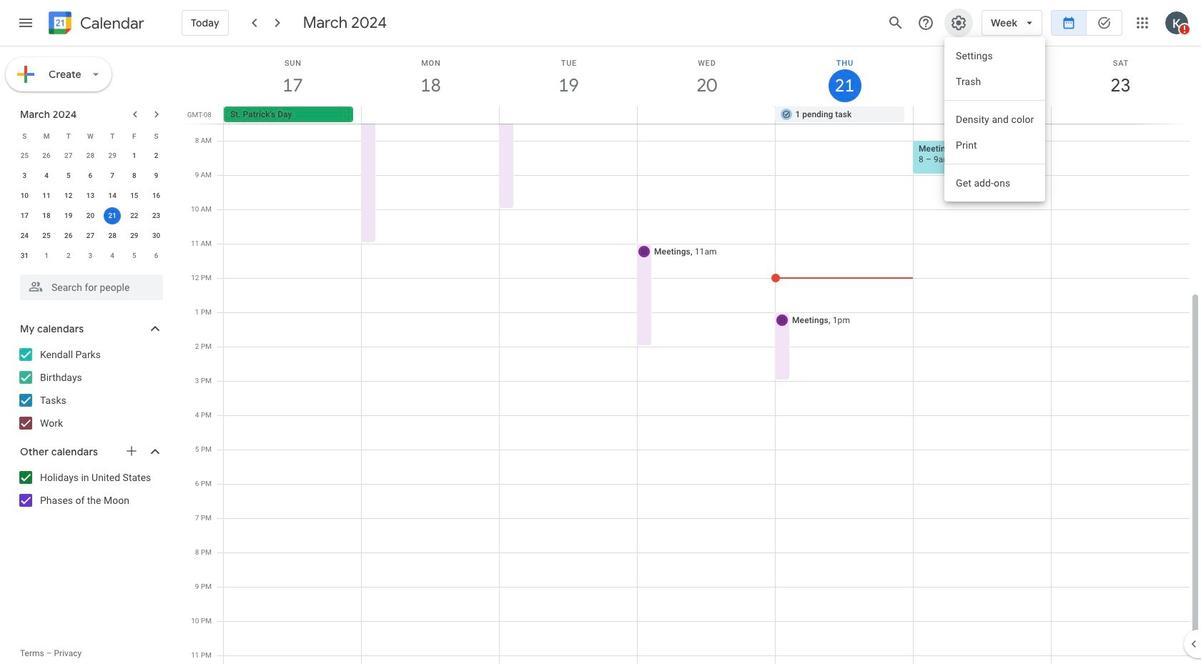 Task type: locate. For each thing, give the bounding box(es) containing it.
march 2024 grid
[[14, 126, 167, 266]]

None search field
[[0, 269, 177, 300]]

12 element
[[60, 187, 77, 204]]

28 element
[[104, 227, 121, 245]]

add other calendars image
[[124, 444, 139, 458]]

heading inside calendar element
[[77, 15, 144, 32]]

grid
[[183, 46, 1201, 664]]

10 element
[[16, 187, 33, 204]]

6 element
[[82, 167, 99, 184]]

13 element
[[82, 187, 99, 204]]

row group
[[14, 146, 167, 266]]

3 element
[[16, 167, 33, 184]]

settings menu menu
[[944, 37, 1046, 202]]

row
[[217, 107, 1201, 124], [14, 126, 167, 146], [14, 146, 167, 166], [14, 166, 167, 186], [14, 186, 167, 206], [14, 206, 167, 226], [14, 226, 167, 246], [14, 246, 167, 266]]

cell inside march 2024 grid
[[101, 206, 123, 226]]

24 element
[[16, 227, 33, 245]]

cell
[[362, 107, 500, 124], [500, 107, 637, 124], [637, 107, 775, 124], [913, 107, 1051, 124], [1051, 107, 1189, 124], [101, 206, 123, 226]]

april 2 element
[[60, 247, 77, 265]]

17 element
[[16, 207, 33, 224]]

other calendars list
[[3, 466, 177, 512]]

april 4 element
[[104, 247, 121, 265]]

19 element
[[60, 207, 77, 224]]

1 element
[[126, 147, 143, 164]]

31 element
[[16, 247, 33, 265]]

heading
[[77, 15, 144, 32]]

26 element
[[60, 227, 77, 245]]

main drawer image
[[17, 14, 34, 31]]

my calendars list
[[3, 343, 177, 435]]

Search for people text field
[[29, 275, 154, 300]]

4 element
[[38, 167, 55, 184]]

23 element
[[148, 207, 165, 224]]

april 3 element
[[82, 247, 99, 265]]

april 1 element
[[38, 247, 55, 265]]



Task type: vqa. For each thing, say whether or not it's contained in the screenshot.
tab list
no



Task type: describe. For each thing, give the bounding box(es) containing it.
11 element
[[38, 187, 55, 204]]

february 25 element
[[16, 147, 33, 164]]

20 element
[[82, 207, 99, 224]]

april 5 element
[[126, 247, 143, 265]]

29 element
[[126, 227, 143, 245]]

25 element
[[38, 227, 55, 245]]

15 element
[[126, 187, 143, 204]]

february 29 element
[[104, 147, 121, 164]]

21, today element
[[104, 207, 121, 224]]

27 element
[[82, 227, 99, 245]]

calendar element
[[46, 9, 144, 40]]

8 element
[[126, 167, 143, 184]]

14 element
[[104, 187, 121, 204]]

february 27 element
[[60, 147, 77, 164]]

february 28 element
[[82, 147, 99, 164]]

2 element
[[148, 147, 165, 164]]

5 element
[[60, 167, 77, 184]]

16 element
[[148, 187, 165, 204]]

30 element
[[148, 227, 165, 245]]

18 element
[[38, 207, 55, 224]]

9 element
[[148, 167, 165, 184]]

april 6 element
[[148, 247, 165, 265]]

22 element
[[126, 207, 143, 224]]

settings menu image
[[950, 14, 967, 31]]

7 element
[[104, 167, 121, 184]]

february 26 element
[[38, 147, 55, 164]]



